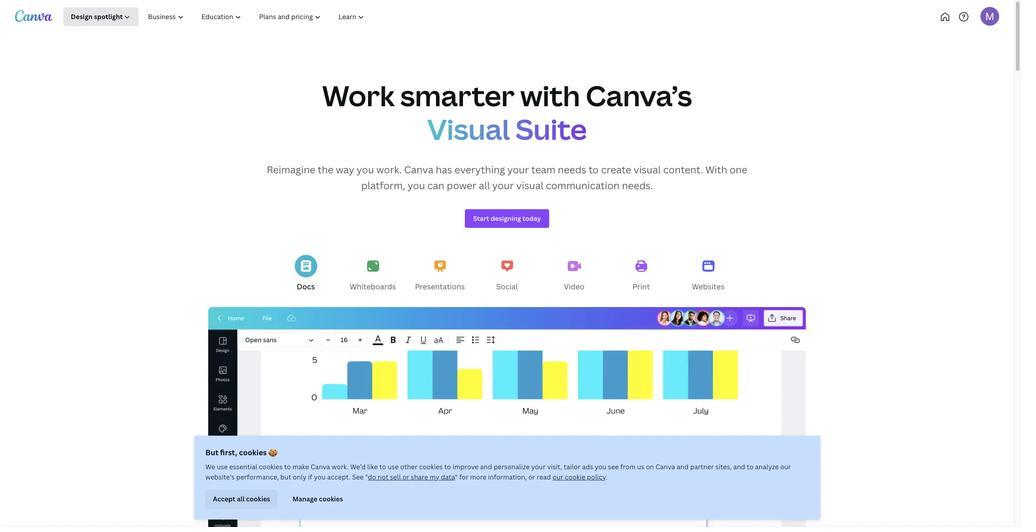 Task type: vqa. For each thing, say whether or not it's contained in the screenshot.
Social button
yes



Task type: describe. For each thing, give the bounding box(es) containing it.
print button
[[616, 251, 668, 299]]

needs
[[558, 163, 587, 176]]

platform,
[[362, 179, 406, 192]]

improve
[[453, 462, 479, 471]]

to left analyze
[[747, 462, 754, 471]]

1 horizontal spatial visual
[[634, 163, 661, 176]]

cookies down performance,
[[246, 495, 270, 503]]

share
[[411, 473, 428, 482]]

2 and from the left
[[677, 462, 689, 471]]

create
[[602, 163, 632, 176]]

1 use from the left
[[217, 462, 228, 471]]

top level navigation element
[[63, 7, 404, 26]]

sell
[[390, 473, 401, 482]]

my
[[430, 473, 439, 482]]

smarter
[[401, 76, 515, 115]]

but
[[280, 473, 291, 482]]

video
[[564, 282, 585, 292]]

work. inside reimagine the way you work. canva has everything your team needs to create visual content. with one platform, you can power all your visual communication needs.
[[377, 163, 402, 176]]

3 and from the left
[[734, 462, 746, 471]]

way
[[336, 163, 355, 176]]

tailor
[[564, 462, 581, 471]]

work. inside we use essential cookies to make canva work. we'd like to use other cookies to improve and personalize your visit, tailor ads you see from us on canva and partner sites, and to analyze our website's performance, but only if you accept. see "
[[332, 462, 349, 471]]

2 use from the left
[[388, 462, 399, 471]]

video button
[[549, 251, 601, 299]]

.
[[606, 473, 608, 482]]

you right if
[[314, 473, 326, 482]]

power
[[447, 179, 477, 192]]

1 or from the left
[[403, 473, 409, 482]]

other
[[400, 462, 418, 471]]

docs button
[[280, 251, 332, 299]]

🍪
[[268, 448, 278, 458]]

presentations button
[[414, 251, 466, 299]]

only
[[293, 473, 307, 482]]

analyze
[[756, 462, 779, 471]]

all inside reimagine the way you work. canva has everything your team needs to create visual content. with one platform, you can power all your visual communication needs.
[[479, 179, 490, 192]]

performance,
[[236, 473, 279, 482]]

whiteboards
[[350, 282, 396, 292]]

suite
[[516, 110, 587, 148]]

" inside we use essential cookies to make canva work. we'd like to use other cookies to improve and personalize your visit, tailor ads you see from us on canva and partner sites, and to analyze our website's performance, but only if you accept. see "
[[365, 473, 368, 482]]

not
[[378, 473, 389, 482]]

print
[[633, 282, 651, 292]]

do not sell or share my data link
[[368, 473, 455, 482]]

sites,
[[716, 462, 732, 471]]

ads
[[582, 462, 593, 471]]

more
[[470, 473, 487, 482]]

us
[[637, 462, 645, 471]]

0 vertical spatial your
[[508, 163, 529, 176]]

2 " from the left
[[455, 473, 458, 482]]

2 horizontal spatial canva
[[656, 462, 675, 471]]

all inside button
[[237, 495, 245, 503]]

make
[[292, 462, 309, 471]]

1 vertical spatial our
[[553, 473, 564, 482]]

you left can
[[408, 179, 425, 192]]

read
[[537, 473, 551, 482]]

do
[[368, 473, 376, 482]]

accept all cookies
[[213, 495, 270, 503]]

manage
[[293, 495, 317, 503]]

content.
[[664, 163, 704, 176]]

1 vertical spatial your
[[493, 179, 514, 192]]

docs
[[297, 282, 315, 292]]

presentations
[[415, 282, 465, 292]]



Task type: locate. For each thing, give the bounding box(es) containing it.
like
[[367, 462, 378, 471]]

0 horizontal spatial or
[[403, 473, 409, 482]]

or
[[403, 473, 409, 482], [529, 473, 535, 482]]

0 horizontal spatial all
[[237, 495, 245, 503]]

manage cookies button
[[285, 490, 351, 509]]

and
[[480, 462, 492, 471], [677, 462, 689, 471], [734, 462, 746, 471]]

see
[[352, 473, 364, 482]]

your up read
[[531, 462, 546, 471]]

0 vertical spatial visual
[[634, 163, 661, 176]]

visual down team
[[517, 179, 544, 192]]

first,
[[220, 448, 237, 458]]

accept
[[213, 495, 235, 503]]

your left team
[[508, 163, 529, 176]]

on
[[646, 462, 654, 471]]

one
[[730, 163, 748, 176]]

all right the 'accept'
[[237, 495, 245, 503]]

we use essential cookies to make canva work. we'd like to use other cookies to improve and personalize your visit, tailor ads you see from us on canva and partner sites, and to analyze our website's performance, but only if you accept. see "
[[205, 462, 791, 482]]

canva inside reimagine the way you work. canva has everything your team needs to create visual content. with one platform, you can power all your visual communication needs.
[[404, 163, 434, 176]]

do not sell or share my data " for more information, or read our cookie policy .
[[368, 473, 608, 482]]

cookies up "essential"
[[239, 448, 267, 458]]

1 horizontal spatial and
[[677, 462, 689, 471]]

but
[[205, 448, 218, 458]]

our
[[781, 462, 791, 471], [553, 473, 564, 482]]

canva's
[[586, 76, 693, 115]]

social
[[497, 282, 518, 292]]

1 horizontal spatial use
[[388, 462, 399, 471]]

visual up 'needs.'
[[634, 163, 661, 176]]

data
[[441, 473, 455, 482]]

" left for
[[455, 473, 458, 482]]

you up 'policy' on the bottom of page
[[595, 462, 607, 471]]

2 or from the left
[[529, 473, 535, 482]]

can
[[428, 179, 445, 192]]

0 vertical spatial work.
[[377, 163, 402, 176]]

use up sell
[[388, 462, 399, 471]]

cookies up my
[[419, 462, 443, 471]]

work. up the platform, at the left of the page
[[377, 163, 402, 176]]

0 horizontal spatial use
[[217, 462, 228, 471]]

visual
[[634, 163, 661, 176], [517, 179, 544, 192]]

we'd
[[350, 462, 366, 471]]

work
[[322, 76, 395, 115]]

personalize
[[494, 462, 530, 471]]

information,
[[488, 473, 527, 482]]

partner
[[691, 462, 714, 471]]

has
[[436, 163, 453, 176]]

our right analyze
[[781, 462, 791, 471]]

work.
[[377, 163, 402, 176], [332, 462, 349, 471]]

to up data
[[444, 462, 451, 471]]

manage cookies
[[293, 495, 343, 503]]

team
[[532, 163, 556, 176]]

0 horizontal spatial work.
[[332, 462, 349, 471]]

policy
[[587, 473, 606, 482]]

1 vertical spatial all
[[237, 495, 245, 503]]

1 horizontal spatial or
[[529, 473, 535, 482]]

if
[[308, 473, 312, 482]]

2 vertical spatial your
[[531, 462, 546, 471]]

whiteboards button
[[347, 251, 399, 299]]

cookies
[[239, 448, 267, 458], [259, 462, 283, 471], [419, 462, 443, 471], [246, 495, 270, 503], [319, 495, 343, 503]]

canva right on
[[656, 462, 675, 471]]

or right sell
[[403, 473, 409, 482]]

" right see
[[365, 473, 368, 482]]

cookie
[[565, 473, 586, 482]]

1 and from the left
[[480, 462, 492, 471]]

website's
[[205, 473, 235, 482]]

your down everything
[[493, 179, 514, 192]]

cookies down 🍪
[[259, 462, 283, 471]]

1 " from the left
[[365, 473, 368, 482]]

your
[[508, 163, 529, 176], [493, 179, 514, 192], [531, 462, 546, 471]]

for
[[459, 473, 469, 482]]

visit,
[[547, 462, 562, 471]]

we
[[205, 462, 215, 471]]

our cookie policy link
[[553, 473, 606, 482]]

and up do not sell or share my data " for more information, or read our cookie policy .
[[480, 462, 492, 471]]

with
[[706, 163, 728, 176]]

accept all cookies button
[[205, 490, 278, 509]]

all
[[479, 179, 490, 192], [237, 495, 245, 503]]

0 vertical spatial all
[[479, 179, 490, 192]]

to inside reimagine the way you work. canva has everything your team needs to create visual content. with one platform, you can power all your visual communication needs.
[[589, 163, 599, 176]]

1 horizontal spatial our
[[781, 462, 791, 471]]

with
[[521, 76, 581, 115]]

work. up "accept."
[[332, 462, 349, 471]]

everything
[[455, 163, 505, 176]]

0 horizontal spatial "
[[365, 473, 368, 482]]

accept.
[[327, 473, 351, 482]]

social button
[[481, 251, 534, 299]]

the
[[318, 163, 334, 176]]

1 horizontal spatial "
[[455, 473, 458, 482]]

tab list containing docs
[[0, 251, 1015, 299]]

essential
[[229, 462, 257, 471]]

needs.
[[622, 179, 653, 192]]

0 vertical spatial our
[[781, 462, 791, 471]]

cookies down "accept."
[[319, 495, 343, 503]]

all down everything
[[479, 179, 490, 192]]

work smarter with canva's visual suite
[[322, 76, 693, 148]]

2 horizontal spatial and
[[734, 462, 746, 471]]

websites button
[[683, 251, 735, 299]]

reimagine the way you work. canva has everything your team needs to create visual content. with one platform, you can power all your visual communication needs.
[[267, 163, 748, 192]]

to up but
[[284, 462, 291, 471]]

to
[[589, 163, 599, 176], [284, 462, 291, 471], [380, 462, 386, 471], [444, 462, 451, 471], [747, 462, 754, 471]]

visual
[[428, 110, 510, 148]]

our inside we use essential cookies to make canva work. we'd like to use other cookies to improve and personalize your visit, tailor ads you see from us on canva and partner sites, and to analyze our website's performance, but only if you accept. see "
[[781, 462, 791, 471]]

see
[[608, 462, 619, 471]]

from
[[621, 462, 636, 471]]

1 vertical spatial work.
[[332, 462, 349, 471]]

canva up if
[[311, 462, 330, 471]]

and right "sites,"
[[734, 462, 746, 471]]

but first, cookies 🍪
[[205, 448, 278, 458]]

and left partner
[[677, 462, 689, 471]]

or left read
[[529, 473, 535, 482]]

1 horizontal spatial canva
[[404, 163, 434, 176]]

1 vertical spatial visual
[[517, 179, 544, 192]]

to right like
[[380, 462, 386, 471]]

0 horizontal spatial canva
[[311, 462, 330, 471]]

0 horizontal spatial visual
[[517, 179, 544, 192]]

0 horizontal spatial our
[[553, 473, 564, 482]]

tab list
[[0, 251, 1015, 299]]

canva up can
[[404, 163, 434, 176]]

communication
[[546, 179, 620, 192]]

0 horizontal spatial and
[[480, 462, 492, 471]]

your inside we use essential cookies to make canva work. we'd like to use other cookies to improve and personalize your visit, tailor ads you see from us on canva and partner sites, and to analyze our website's performance, but only if you accept. see "
[[531, 462, 546, 471]]

use up 'website's' on the left bottom
[[217, 462, 228, 471]]

"
[[365, 473, 368, 482], [455, 473, 458, 482]]

use
[[217, 462, 228, 471], [388, 462, 399, 471]]

you right way
[[357, 163, 374, 176]]

canva
[[404, 163, 434, 176], [311, 462, 330, 471], [656, 462, 675, 471]]

websites
[[693, 282, 725, 292]]

1 horizontal spatial all
[[479, 179, 490, 192]]

our down visit,
[[553, 473, 564, 482]]

reimagine
[[267, 163, 316, 176]]

1 horizontal spatial work.
[[377, 163, 402, 176]]

to up communication
[[589, 163, 599, 176]]



